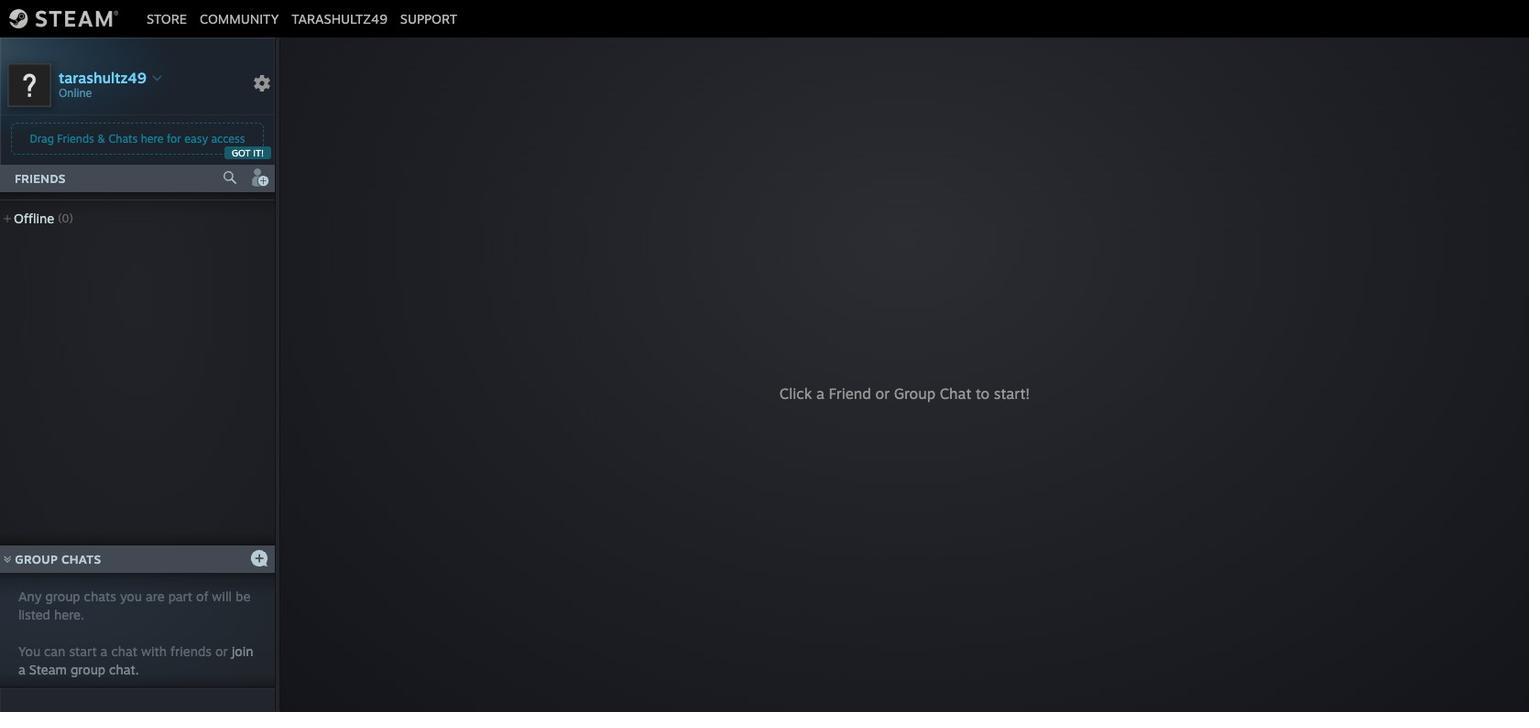 Task type: locate. For each thing, give the bounding box(es) containing it.
0 horizontal spatial group
[[15, 552, 58, 567]]

0 horizontal spatial a
[[18, 662, 25, 678]]

1 vertical spatial group
[[71, 662, 105, 678]]

store
[[147, 11, 187, 26]]

a inside join a steam group chat.
[[18, 662, 25, 678]]

or
[[875, 385, 890, 403], [215, 644, 228, 660]]

start
[[69, 644, 97, 660]]

you
[[18, 644, 40, 660]]

can
[[44, 644, 65, 660]]

be
[[235, 589, 250, 605]]

0 horizontal spatial chats
[[61, 552, 101, 567]]

friends
[[57, 132, 94, 146], [15, 171, 66, 186]]

join
[[231, 644, 253, 660]]

1 horizontal spatial group
[[894, 385, 935, 403]]

a for friend
[[816, 385, 824, 403]]

store link
[[140, 11, 193, 26]]

tarashultz49 up &
[[59, 68, 147, 87]]

0 vertical spatial a
[[816, 385, 824, 403]]

1 vertical spatial chats
[[61, 552, 101, 567]]

0 vertical spatial chats
[[109, 132, 138, 146]]

offline
[[14, 211, 54, 226]]

here.
[[54, 607, 84, 623]]

group inside join a steam group chat.
[[71, 662, 105, 678]]

collapse chats list image
[[0, 556, 21, 564]]

chats
[[109, 132, 138, 146], [61, 552, 101, 567]]

chats up chats
[[61, 552, 101, 567]]

support
[[400, 11, 457, 26]]

listed
[[18, 607, 50, 623]]

steam
[[29, 662, 67, 678]]

2 horizontal spatial a
[[816, 385, 824, 403]]

or left 'join'
[[215, 644, 228, 660]]

create a group chat image
[[250, 549, 268, 568]]

friends inside drag friends & chats here for easy access got it!
[[57, 132, 94, 146]]

group left the chat
[[894, 385, 935, 403]]

group down start
[[71, 662, 105, 678]]

group up any
[[15, 552, 58, 567]]

0 horizontal spatial tarashultz49
[[59, 68, 147, 87]]

0 vertical spatial tarashultz49
[[292, 11, 387, 26]]

online
[[59, 86, 92, 99]]

1 horizontal spatial or
[[875, 385, 890, 403]]

tarashultz49 left support link
[[292, 11, 387, 26]]

access
[[211, 132, 245, 146]]

are
[[146, 589, 165, 605]]

0 vertical spatial friends
[[57, 132, 94, 146]]

1 horizontal spatial chats
[[109, 132, 138, 146]]

tarashultz49
[[292, 11, 387, 26], [59, 68, 147, 87]]

1 vertical spatial or
[[215, 644, 228, 660]]

you
[[120, 589, 142, 605]]

a down 'you'
[[18, 662, 25, 678]]

a
[[816, 385, 824, 403], [100, 644, 108, 660], [18, 662, 25, 678]]

any
[[18, 589, 42, 605]]

join a steam group chat. link
[[18, 644, 253, 678]]

1 vertical spatial a
[[100, 644, 108, 660]]

0 vertical spatial group
[[894, 385, 935, 403]]

a right click
[[816, 385, 824, 403]]

friends left &
[[57, 132, 94, 146]]

drag
[[30, 132, 54, 146]]

0 vertical spatial group
[[45, 589, 80, 605]]

1 vertical spatial tarashultz49
[[59, 68, 147, 87]]

chats inside drag friends & chats here for easy access got it!
[[109, 132, 138, 146]]

offline ( 0 )
[[14, 211, 73, 226]]

easy
[[184, 132, 208, 146]]

for
[[167, 132, 181, 146]]

any group chats you are part of will be listed here.
[[18, 589, 250, 623]]

chat
[[940, 385, 971, 403]]

2 vertical spatial a
[[18, 662, 25, 678]]

group up here.
[[45, 589, 80, 605]]

1 vertical spatial group
[[15, 552, 58, 567]]

add a friend image
[[249, 168, 269, 188]]

friends down drag
[[15, 171, 66, 186]]

a left chat
[[100, 644, 108, 660]]

chats right &
[[109, 132, 138, 146]]

group
[[894, 385, 935, 403], [15, 552, 58, 567]]

0 horizontal spatial or
[[215, 644, 228, 660]]

start!
[[994, 385, 1030, 403]]

drag friends & chats here for easy access got it!
[[30, 132, 264, 159]]

group
[[45, 589, 80, 605], [71, 662, 105, 678]]

or right the friend
[[875, 385, 890, 403]]

1 vertical spatial friends
[[15, 171, 66, 186]]



Task type: vqa. For each thing, say whether or not it's contained in the screenshot.
available
no



Task type: describe. For each thing, give the bounding box(es) containing it.
will
[[212, 589, 232, 605]]

part
[[168, 589, 192, 605]]

community link
[[193, 11, 285, 26]]

you can start a chat with friends or
[[18, 644, 231, 660]]

click a friend or group chat to start!
[[779, 385, 1030, 403]]

search my friends list image
[[222, 169, 238, 186]]

1 horizontal spatial tarashultz49
[[292, 11, 387, 26]]

chat
[[111, 644, 137, 660]]

friends
[[171, 644, 212, 660]]

chat.
[[109, 662, 139, 678]]

sorting alphabetically image
[[246, 206, 268, 228]]

0
[[62, 212, 69, 225]]

with
[[141, 644, 167, 660]]

got
[[232, 148, 251, 159]]

community
[[200, 11, 279, 26]]

)
[[69, 212, 73, 225]]

(
[[58, 212, 62, 225]]

support link
[[394, 11, 464, 26]]

&
[[97, 132, 105, 146]]

tarashultz49 link
[[285, 11, 394, 26]]

join a steam group chat.
[[18, 644, 253, 678]]

group chats
[[15, 552, 101, 567]]

to
[[976, 385, 990, 403]]

chats
[[84, 589, 116, 605]]

a for steam
[[18, 662, 25, 678]]

click
[[779, 385, 812, 403]]

here
[[141, 132, 164, 146]]

1 horizontal spatial a
[[100, 644, 108, 660]]

manage friends list settings image
[[253, 74, 271, 93]]

group inside any group chats you are part of will be listed here.
[[45, 589, 80, 605]]

friend
[[829, 385, 871, 403]]

it!
[[253, 148, 264, 159]]

0 vertical spatial or
[[875, 385, 890, 403]]

of
[[196, 589, 208, 605]]



